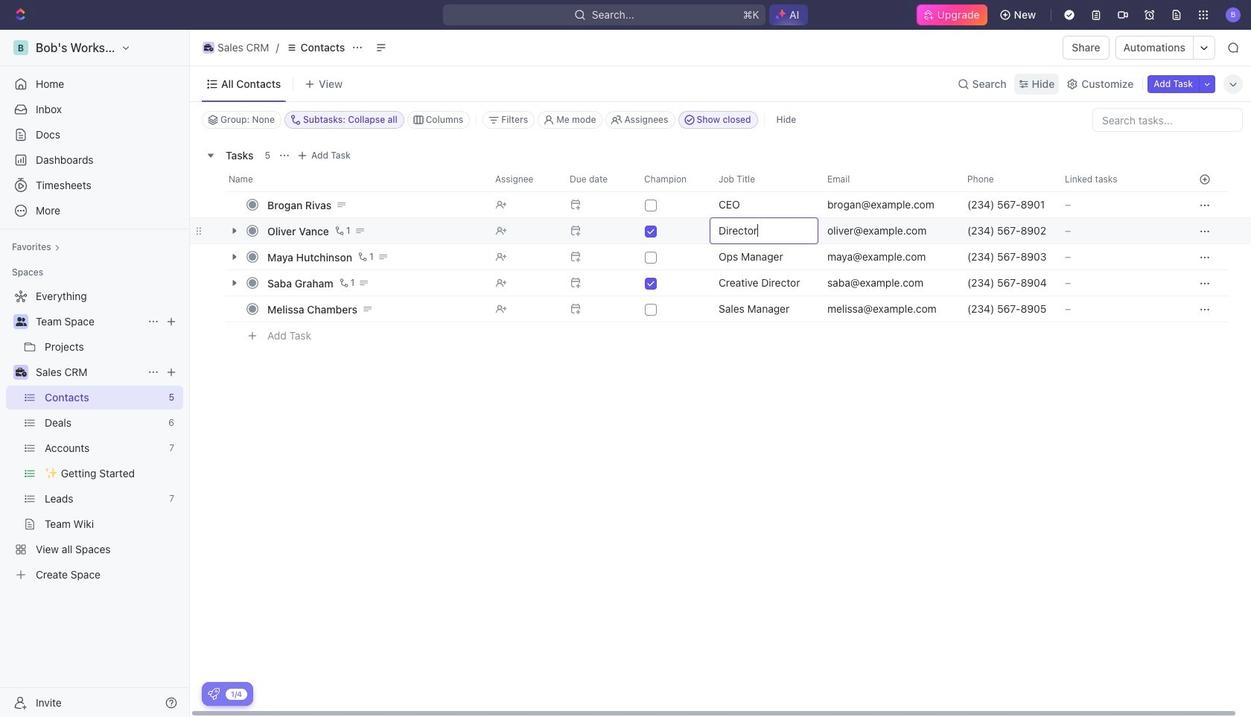 Task type: vqa. For each thing, say whether or not it's contained in the screenshot.
bob's workspace, , element
yes



Task type: locate. For each thing, give the bounding box(es) containing it.
user group image
[[15, 317, 26, 326]]

– text field
[[710, 218, 819, 244]]

None checkbox
[[645, 199, 657, 211], [645, 225, 657, 237], [645, 251, 657, 263], [645, 304, 657, 315], [645, 199, 657, 211], [645, 225, 657, 237], [645, 251, 657, 263], [645, 304, 657, 315]]

sidebar navigation
[[0, 30, 193, 717]]

bob's workspace, , element
[[13, 40, 28, 55]]

None checkbox
[[645, 277, 657, 289]]

onboarding checklist button image
[[208, 688, 220, 700]]

tree
[[6, 285, 183, 587]]

business time image
[[15, 368, 26, 377]]



Task type: describe. For each thing, give the bounding box(es) containing it.
tree inside sidebar navigation
[[6, 285, 183, 587]]

business time image
[[204, 44, 213, 51]]

onboarding checklist button element
[[208, 688, 220, 700]]

Search tasks... text field
[[1094, 109, 1243, 131]]



